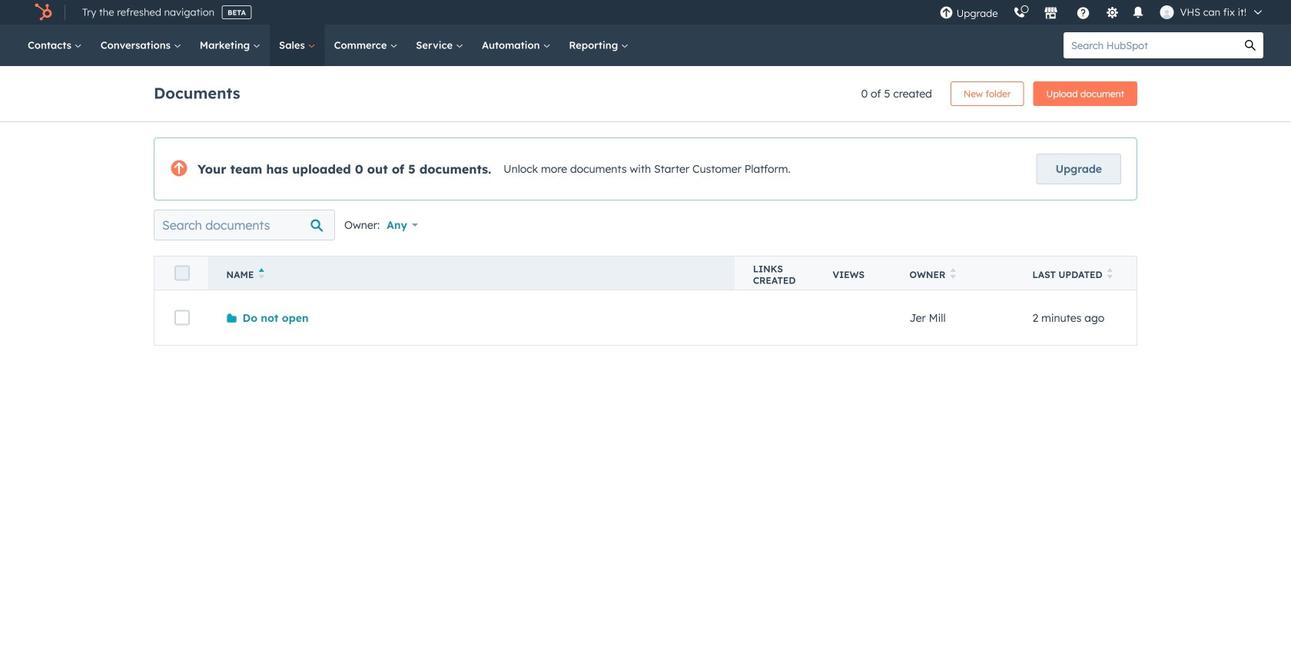 Task type: describe. For each thing, give the bounding box(es) containing it.
jer mill image
[[1161, 5, 1174, 19]]

press to sort. image
[[950, 268, 956, 279]]

marketplaces image
[[1044, 7, 1058, 21]]

ascending sort. press to sort descending. image
[[259, 268, 264, 279]]

2 press to sort. element from the left
[[1107, 268, 1113, 281]]



Task type: locate. For each thing, give the bounding box(es) containing it.
press to sort. element
[[950, 268, 956, 281], [1107, 268, 1113, 281]]

ascending sort. press to sort descending. element
[[259, 268, 264, 281]]

press to sort. image
[[1107, 268, 1113, 279]]

1 horizontal spatial press to sort. element
[[1107, 268, 1113, 281]]

Search HubSpot search field
[[1064, 32, 1238, 58]]

1 press to sort. element from the left
[[950, 268, 956, 281]]

0 horizontal spatial press to sort. element
[[950, 268, 956, 281]]

banner
[[154, 77, 1138, 106]]

menu
[[932, 0, 1273, 25]]

Search search field
[[154, 210, 335, 241]]



Task type: vqa. For each thing, say whether or not it's contained in the screenshot.
Banner
yes



